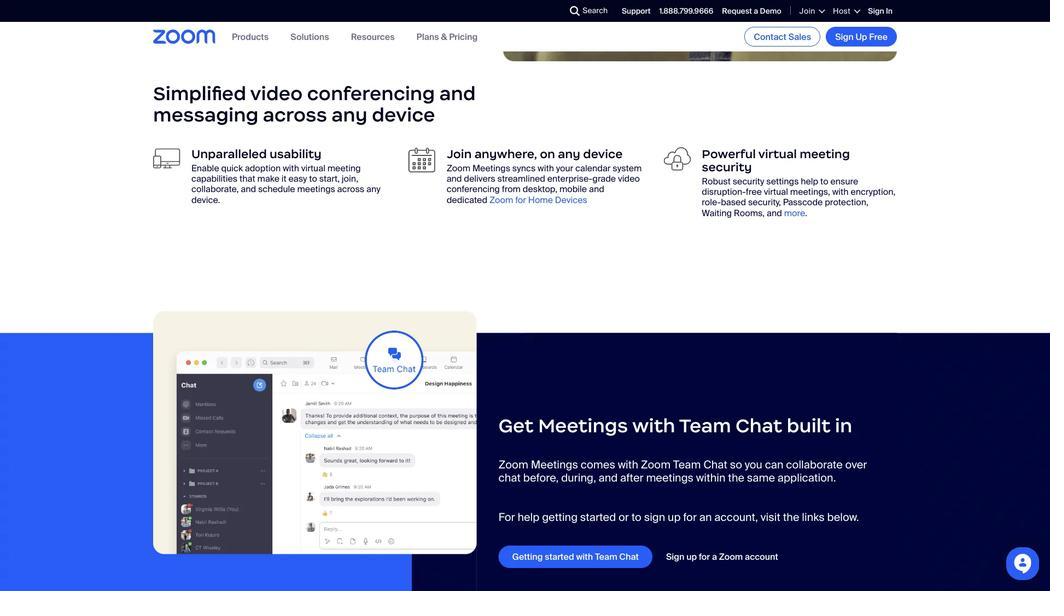 Task type: describe. For each thing, give the bounding box(es) containing it.
zoom for zoom meetings comes with zoom team chat so you can collaborate over chat before, during, and after meetings within the same application.
[[499, 458, 529, 472]]

getting
[[513, 551, 543, 563]]

within
[[697, 471, 726, 485]]

or
[[619, 510, 629, 524]]

with up the zoom meetings comes with zoom team chat so you can collaborate over chat before, during, and after meetings within the same application.
[[633, 414, 676, 437]]

virtual inside unparalleled usability enable quick adoption with virtual meeting capabilities that make it easy to start, join, collaborate, and schedule meetings across any device.
[[301, 162, 326, 174]]

sign for sign in
[[869, 6, 885, 16]]

ensure
[[831, 176, 859, 187]]

meetings for meetings
[[531, 458, 579, 472]]

enable
[[192, 162, 219, 174]]

it
[[282, 173, 287, 184]]

to inside unparalleled usability enable quick adoption with virtual meeting capabilities that make it easy to start, join, collaborate, and schedule meetings across any device.
[[309, 173, 317, 184]]

&
[[441, 31, 447, 42]]

meetings inside the zoom meetings comes with zoom team chat so you can collaborate over chat before, during, and after meetings within the same application.
[[647, 471, 694, 485]]

support
[[622, 6, 651, 16]]

simplified
[[153, 82, 246, 105]]

usability
[[270, 146, 322, 161]]

security inside robust security settings help to ensure disruption-free virtual meetings, with encryption, role-based security, passcode protection, waiting rooms, and
[[733, 176, 765, 187]]

zoom for home devices link
[[490, 194, 588, 205]]

protection,
[[826, 197, 869, 208]]

chat for getting started with team chat
[[620, 551, 639, 563]]

sign for sign up for a zoom account
[[667, 551, 685, 563]]

role-
[[702, 197, 722, 208]]

getting
[[543, 510, 578, 524]]

sales
[[789, 31, 812, 42]]

1 vertical spatial meetings
[[539, 414, 629, 437]]

and inside simplified video conferencing and messaging across any device
[[440, 82, 476, 105]]

sign up for a zoom account
[[667, 551, 779, 563]]

sign up for a zoom account link
[[653, 546, 793, 568]]

zoom for zoom meetings syncs with your calendar system and delivers streamlined enterprise-grade video conferencing from desktop, mobile and dedicated
[[447, 162, 471, 174]]

over
[[846, 458, 868, 472]]

1 horizontal spatial device
[[584, 146, 623, 161]]

visit
[[761, 510, 781, 524]]

join button
[[800, 6, 825, 16]]

contact sales
[[754, 31, 812, 42]]

desktop and mobile image
[[153, 147, 181, 170]]

solutions button
[[291, 31, 329, 42]]

easy
[[289, 173, 307, 184]]

getting started with team chat
[[513, 551, 639, 563]]

before,
[[524, 471, 559, 485]]

for help getting started or to sign up for an account, visit the links below.
[[499, 510, 860, 524]]

team for meetings
[[680, 414, 732, 437]]

0 vertical spatial up
[[668, 510, 681, 524]]

.
[[806, 207, 808, 219]]

more link
[[785, 207, 806, 219]]

devices
[[555, 194, 588, 205]]

application.
[[778, 471, 837, 485]]

anywhere,
[[475, 146, 538, 161]]

calendar
[[576, 162, 611, 174]]

more .
[[785, 207, 808, 219]]

video inside zoom meetings syncs with your calendar system and delivers streamlined enterprise-grade video conferencing from desktop, mobile and dedicated
[[618, 173, 640, 184]]

meetings,
[[791, 186, 831, 198]]

0 vertical spatial a
[[754, 6, 759, 16]]

device.
[[192, 194, 220, 205]]

help inside robust security settings help to ensure disruption-free virtual meetings, with encryption, role-based security, passcode protection, waiting rooms, and
[[802, 176, 819, 187]]

desktop,
[[523, 183, 558, 195]]

plans
[[417, 31, 439, 42]]

pricing
[[449, 31, 478, 42]]

get meetings with team chat built in
[[499, 414, 853, 437]]

1 horizontal spatial the
[[784, 510, 800, 524]]

1 horizontal spatial to
[[632, 510, 642, 524]]

powerful virtual meeting security
[[702, 146, 851, 174]]

contact
[[754, 31, 787, 42]]

search
[[583, 5, 608, 16]]

sign up free link
[[827, 27, 898, 47]]

can
[[766, 458, 784, 472]]

zoom for home devices
[[490, 194, 588, 205]]

for inside sign up for a zoom account link
[[699, 551, 711, 563]]

with inside the zoom meetings comes with zoom team chat so you can collaborate over chat before, during, and after meetings within the same application.
[[618, 458, 639, 472]]

robust
[[702, 176, 731, 187]]

disruption-
[[702, 186, 746, 198]]

join,
[[342, 173, 359, 184]]

1.888.799.9666 link
[[660, 6, 714, 16]]

passcode
[[784, 197, 823, 208]]

demo
[[761, 6, 782, 16]]

home
[[529, 194, 553, 205]]

zoom logo image
[[153, 30, 216, 44]]

chat for get meetings with team chat built in
[[736, 414, 783, 437]]

more
[[785, 207, 806, 219]]

links
[[803, 510, 825, 524]]

chat inside the zoom meetings comes with zoom team chat so you can collaborate over chat before, during, and after meetings within the same application.
[[704, 458, 728, 472]]

0 horizontal spatial help
[[518, 510, 540, 524]]

virtual inside robust security settings help to ensure disruption-free virtual meetings, with encryption, role-based security, passcode protection, waiting rooms, and
[[765, 186, 789, 198]]

grade
[[593, 173, 616, 184]]

robust security settings help to ensure disruption-free virtual meetings, with encryption, role-based security, passcode protection, waiting rooms, and
[[702, 176, 896, 219]]

zoom left account
[[720, 551, 744, 563]]

to inside robust security settings help to ensure disruption-free virtual meetings, with encryption, role-based security, passcode protection, waiting rooms, and
[[821, 176, 829, 187]]

host button
[[834, 6, 860, 16]]

get meetings with team chat built in image
[[153, 311, 477, 554]]

1 horizontal spatial up
[[687, 551, 697, 563]]

comes
[[581, 458, 616, 472]]

based
[[721, 197, 747, 208]]

on
[[540, 146, 556, 161]]

messaging
[[153, 103, 259, 126]]

collaborate
[[787, 458, 843, 472]]

up
[[856, 31, 868, 42]]

products
[[232, 31, 269, 42]]

an
[[700, 510, 712, 524]]

below.
[[828, 510, 860, 524]]

getting started with team chat link
[[499, 546, 653, 568]]

settings
[[767, 176, 799, 187]]

account
[[746, 551, 779, 563]]

a inside sign up for a zoom account link
[[713, 551, 718, 563]]

simplified video conferencing and messaging across any device
[[153, 82, 476, 126]]

free
[[746, 186, 762, 198]]

delivers
[[464, 173, 496, 184]]

zoom meetings comes with zoom team chat so you can collaborate over chat before, during, and after meetings within the same application.
[[499, 458, 868, 485]]

team for started
[[595, 551, 618, 563]]

zoom meetings syncs with your calendar system and delivers streamlined enterprise-grade video conferencing from desktop, mobile and dedicated
[[447, 162, 642, 205]]

encryption,
[[851, 186, 896, 198]]

any inside simplified video conferencing and messaging across any device
[[332, 103, 368, 126]]

free
[[870, 31, 888, 42]]



Task type: locate. For each thing, give the bounding box(es) containing it.
1 vertical spatial join
[[447, 146, 472, 161]]

meetings right after
[[647, 471, 694, 485]]

virtual down usability
[[301, 162, 326, 174]]

1 vertical spatial video
[[618, 173, 640, 184]]

0 vertical spatial started
[[581, 510, 617, 524]]

started
[[581, 510, 617, 524], [545, 551, 575, 563]]

0 horizontal spatial meetings
[[297, 183, 335, 195]]

0 vertical spatial meeting
[[800, 146, 851, 161]]

0 vertical spatial meetings
[[473, 162, 511, 174]]

0 horizontal spatial join
[[447, 146, 472, 161]]

mobile
[[560, 183, 587, 195]]

1 vertical spatial any
[[558, 146, 581, 161]]

with down getting
[[577, 551, 593, 563]]

security,
[[749, 197, 782, 208]]

in
[[836, 414, 853, 437]]

cloud security image
[[664, 147, 691, 171]]

across right easy
[[338, 183, 365, 195]]

to right or
[[632, 510, 642, 524]]

device up calendar icon
[[372, 103, 435, 126]]

1 vertical spatial a
[[713, 551, 718, 563]]

0 vertical spatial any
[[332, 103, 368, 126]]

products button
[[232, 31, 269, 42]]

for left an
[[684, 510, 697, 524]]

join for join anywhere, on any device
[[447, 146, 472, 161]]

help right for
[[518, 510, 540, 524]]

0 horizontal spatial video
[[250, 82, 303, 105]]

virtual right free
[[765, 186, 789, 198]]

resources
[[351, 31, 395, 42]]

system
[[613, 162, 642, 174]]

1 vertical spatial meetings
[[647, 471, 694, 485]]

0 horizontal spatial conferencing
[[307, 82, 435, 105]]

1 vertical spatial the
[[784, 510, 800, 524]]

0 horizontal spatial device
[[372, 103, 435, 126]]

0 horizontal spatial the
[[729, 471, 745, 485]]

sign
[[645, 510, 666, 524]]

1 horizontal spatial join
[[800, 6, 816, 16]]

the
[[729, 471, 745, 485], [784, 510, 800, 524]]

sign in
[[869, 6, 893, 16]]

meetings left comes
[[531, 458, 579, 472]]

meetings up comes
[[539, 414, 629, 437]]

join anywhere, on any device
[[447, 146, 623, 161]]

chat up you
[[736, 414, 783, 437]]

for
[[499, 510, 515, 524]]

across inside unparalleled usability enable quick adoption with virtual meeting capabilities that make it easy to start, join, collaborate, and schedule meetings across any device.
[[338, 183, 365, 195]]

security up based
[[733, 176, 765, 187]]

2 horizontal spatial sign
[[869, 6, 885, 16]]

join for the join dropdown button
[[800, 6, 816, 16]]

plans & pricing
[[417, 31, 478, 42]]

with inside unparalleled usability enable quick adoption with virtual meeting capabilities that make it easy to start, join, collaborate, and schedule meetings across any device.
[[283, 162, 299, 174]]

0 vertical spatial security
[[702, 159, 753, 174]]

conferencing inside simplified video conferencing and messaging across any device
[[307, 82, 435, 105]]

1 horizontal spatial across
[[338, 183, 365, 195]]

after
[[621, 471, 644, 485]]

account,
[[715, 510, 759, 524]]

powerful
[[702, 146, 756, 161]]

meetings for anywhere,
[[473, 162, 511, 174]]

security up robust
[[702, 159, 753, 174]]

with right meetings,
[[833, 186, 849, 198]]

join up sales at the right top of the page
[[800, 6, 816, 16]]

with down on
[[538, 162, 554, 174]]

1 vertical spatial virtual
[[301, 162, 326, 174]]

team inside the zoom meetings comes with zoom team chat so you can collaborate over chat before, during, and after meetings within the same application.
[[674, 458, 701, 472]]

and inside unparalleled usability enable quick adoption with virtual meeting capabilities that make it easy to start, join, collaborate, and schedule meetings across any device.
[[241, 183, 256, 195]]

for down an
[[699, 551, 711, 563]]

capabilities
[[192, 173, 238, 184]]

0 horizontal spatial started
[[545, 551, 575, 563]]

0 vertical spatial video
[[250, 82, 303, 105]]

up right sign
[[668, 510, 681, 524]]

chat down or
[[620, 551, 639, 563]]

1 horizontal spatial help
[[802, 176, 819, 187]]

1.888.799.9666
[[660, 6, 714, 16]]

with right comes
[[618, 458, 639, 472]]

a
[[754, 6, 759, 16], [713, 551, 718, 563]]

dedicated
[[447, 194, 488, 205]]

1 vertical spatial security
[[733, 176, 765, 187]]

1 vertical spatial sign
[[836, 31, 854, 42]]

0 vertical spatial device
[[372, 103, 435, 126]]

1 vertical spatial started
[[545, 551, 575, 563]]

virtual up settings
[[759, 146, 798, 161]]

join
[[800, 6, 816, 16], [447, 146, 472, 161]]

join up delivers
[[447, 146, 472, 161]]

chat left the so at the bottom
[[704, 458, 728, 472]]

help
[[802, 176, 819, 187], [518, 510, 540, 524]]

up down for help getting started or to sign up for an account, visit the links below.
[[687, 551, 697, 563]]

to left ensure
[[821, 176, 829, 187]]

team
[[680, 414, 732, 437], [674, 458, 701, 472], [595, 551, 618, 563]]

schedule
[[258, 183, 295, 195]]

request
[[723, 6, 753, 16]]

zoom inside zoom meetings syncs with your calendar system and delivers streamlined enterprise-grade video conferencing from desktop, mobile and dedicated
[[447, 162, 471, 174]]

1 horizontal spatial sign
[[836, 31, 854, 42]]

1 vertical spatial meeting
[[328, 162, 361, 174]]

with inside robust security settings help to ensure disruption-free virtual meetings, with encryption, role-based security, passcode protection, waiting rooms, and
[[833, 186, 849, 198]]

security inside 'powerful virtual meeting security'
[[702, 159, 753, 174]]

during,
[[562, 471, 597, 485]]

1 horizontal spatial video
[[618, 173, 640, 184]]

0 vertical spatial for
[[516, 194, 527, 205]]

0 horizontal spatial sign
[[667, 551, 685, 563]]

1 horizontal spatial conferencing
[[447, 183, 500, 195]]

2 vertical spatial sign
[[667, 551, 685, 563]]

0 vertical spatial chat
[[736, 414, 783, 437]]

sign left up
[[836, 31, 854, 42]]

collaborate,
[[192, 183, 239, 195]]

virtual inside 'powerful virtual meeting security'
[[759, 146, 798, 161]]

sign left in
[[869, 6, 885, 16]]

meetings inside unparalleled usability enable quick adoption with virtual meeting capabilities that make it easy to start, join, collaborate, and schedule meetings across any device.
[[297, 183, 335, 195]]

2 vertical spatial team
[[595, 551, 618, 563]]

across up usability
[[263, 103, 327, 126]]

video
[[250, 82, 303, 105], [618, 173, 640, 184]]

conferencing inside zoom meetings syncs with your calendar system and delivers streamlined enterprise-grade video conferencing from desktop, mobile and dedicated
[[447, 183, 500, 195]]

zoom for zoom for home devices
[[490, 194, 514, 205]]

the left you
[[729, 471, 745, 485]]

and inside robust security settings help to ensure disruption-free virtual meetings, with encryption, role-based security, passcode protection, waiting rooms, and
[[767, 207, 783, 219]]

0 horizontal spatial meeting
[[328, 162, 361, 174]]

0 vertical spatial meetings
[[297, 183, 335, 195]]

1 vertical spatial conferencing
[[447, 183, 500, 195]]

0 vertical spatial the
[[729, 471, 745, 485]]

to right easy
[[309, 173, 317, 184]]

2 vertical spatial any
[[367, 183, 381, 195]]

sign
[[869, 6, 885, 16], [836, 31, 854, 42], [667, 551, 685, 563]]

help up passcode
[[802, 176, 819, 187]]

the right visit
[[784, 510, 800, 524]]

1 horizontal spatial chat
[[704, 458, 728, 472]]

so
[[731, 458, 743, 472]]

0 horizontal spatial chat
[[620, 551, 639, 563]]

started right getting
[[545, 551, 575, 563]]

and inside the zoom meetings comes with zoom team chat so you can collaborate over chat before, during, and after meetings within the same application.
[[599, 471, 618, 485]]

host
[[834, 6, 851, 16]]

quick
[[221, 162, 243, 174]]

conferencing
[[307, 82, 435, 105], [447, 183, 500, 195]]

resources button
[[351, 31, 395, 42]]

1 horizontal spatial for
[[684, 510, 697, 524]]

1 vertical spatial team
[[674, 458, 701, 472]]

started left or
[[581, 510, 617, 524]]

meetings
[[297, 183, 335, 195], [647, 471, 694, 485]]

from
[[502, 183, 521, 195]]

2 vertical spatial meetings
[[531, 458, 579, 472]]

0 horizontal spatial for
[[516, 194, 527, 205]]

meeting inside 'powerful virtual meeting security'
[[800, 146, 851, 161]]

meeting right easy
[[328, 162, 361, 174]]

1 horizontal spatial a
[[754, 6, 759, 16]]

0 horizontal spatial across
[[263, 103, 327, 126]]

2 vertical spatial for
[[699, 551, 711, 563]]

1 vertical spatial across
[[338, 183, 365, 195]]

request a demo
[[723, 6, 782, 16]]

unparalleled usability enable quick adoption with virtual meeting capabilities that make it easy to start, join, collaborate, and schedule meetings across any device.
[[192, 146, 381, 205]]

in
[[887, 6, 893, 16]]

0 vertical spatial virtual
[[759, 146, 798, 161]]

any inside unparalleled usability enable quick adoption with virtual meeting capabilities that make it easy to start, join, collaborate, and schedule meetings across any device.
[[367, 183, 381, 195]]

0 vertical spatial sign
[[869, 6, 885, 16]]

2 vertical spatial chat
[[620, 551, 639, 563]]

sign in link
[[869, 6, 893, 16]]

meetings inside the zoom meetings comes with zoom team chat so you can collaborate over chat before, during, and after meetings within the same application.
[[531, 458, 579, 472]]

streamlined
[[498, 173, 546, 184]]

that
[[240, 173, 255, 184]]

zoom down "get"
[[499, 458, 529, 472]]

None search field
[[531, 2, 573, 20]]

across inside simplified video conferencing and messaging across any device
[[263, 103, 327, 126]]

2 horizontal spatial chat
[[736, 414, 783, 437]]

0 horizontal spatial up
[[668, 510, 681, 524]]

0 horizontal spatial a
[[713, 551, 718, 563]]

get
[[499, 414, 534, 437]]

waiting
[[702, 207, 732, 219]]

0 vertical spatial help
[[802, 176, 819, 187]]

device inside simplified video conferencing and messaging across any device
[[372, 103, 435, 126]]

1 vertical spatial chat
[[704, 458, 728, 472]]

chat
[[499, 471, 521, 485]]

1 horizontal spatial meetings
[[647, 471, 694, 485]]

2 vertical spatial virtual
[[765, 186, 789, 198]]

with down usability
[[283, 162, 299, 174]]

0 vertical spatial across
[[263, 103, 327, 126]]

zoom down streamlined
[[490, 194, 514, 205]]

0 vertical spatial conferencing
[[307, 82, 435, 105]]

1 horizontal spatial meeting
[[800, 146, 851, 161]]

syncs
[[513, 162, 536, 174]]

support link
[[622, 6, 651, 16]]

1 vertical spatial help
[[518, 510, 540, 524]]

meetings right it
[[297, 183, 335, 195]]

1 vertical spatial device
[[584, 146, 623, 161]]

a down account,
[[713, 551, 718, 563]]

meetings
[[473, 162, 511, 174], [539, 414, 629, 437], [531, 458, 579, 472]]

1 horizontal spatial started
[[581, 510, 617, 524]]

device up "calendar"
[[584, 146, 623, 161]]

sign down for help getting started or to sign up for an account, visit the links below.
[[667, 551, 685, 563]]

meeting
[[800, 146, 851, 161], [328, 162, 361, 174]]

search image
[[570, 6, 580, 16], [570, 6, 580, 16]]

1 vertical spatial for
[[684, 510, 697, 524]]

calendar icon image
[[409, 147, 436, 173]]

the inside the zoom meetings comes with zoom team chat so you can collaborate over chat before, during, and after meetings within the same application.
[[729, 471, 745, 485]]

zoom down 'get meetings with team chat built in'
[[641, 458, 671, 472]]

zoom up dedicated
[[447, 162, 471, 174]]

meeting up ensure
[[800, 146, 851, 161]]

1 vertical spatial up
[[687, 551, 697, 563]]

make
[[258, 173, 280, 184]]

virtual
[[759, 146, 798, 161], [301, 162, 326, 174], [765, 186, 789, 198]]

meetings down anywhere,
[[473, 162, 511, 174]]

chat
[[736, 414, 783, 437], [704, 458, 728, 472], [620, 551, 639, 563]]

and
[[440, 82, 476, 105], [447, 173, 462, 184], [241, 183, 256, 195], [589, 183, 605, 195], [767, 207, 783, 219], [599, 471, 618, 485]]

0 vertical spatial join
[[800, 6, 816, 16]]

0 vertical spatial team
[[680, 414, 732, 437]]

for left home at the top of the page
[[516, 194, 527, 205]]

sign for sign up free
[[836, 31, 854, 42]]

sign up free
[[836, 31, 888, 42]]

a left demo
[[754, 6, 759, 16]]

with inside zoom meetings syncs with your calendar system and delivers streamlined enterprise-grade video conferencing from desktop, mobile and dedicated
[[538, 162, 554, 174]]

0 horizontal spatial to
[[309, 173, 317, 184]]

contact sales link
[[745, 27, 821, 47]]

2 horizontal spatial for
[[699, 551, 711, 563]]

you
[[745, 458, 763, 472]]

any
[[332, 103, 368, 126], [558, 146, 581, 161], [367, 183, 381, 195]]

your
[[557, 162, 574, 174]]

video inside simplified video conferencing and messaging across any device
[[250, 82, 303, 105]]

meetings inside zoom meetings syncs with your calendar system and delivers streamlined enterprise-grade video conferencing from desktop, mobile and dedicated
[[473, 162, 511, 174]]

2 horizontal spatial to
[[821, 176, 829, 187]]

built
[[787, 414, 831, 437]]

meeting inside unparalleled usability enable quick adoption with virtual meeting capabilities that make it easy to start, join, collaborate, and schedule meetings across any device.
[[328, 162, 361, 174]]



Task type: vqa. For each thing, say whether or not it's contained in the screenshot.
with within the the zoom meetings syncs with your calendar system and delivers streamlined enterprise-grade video conferencing from desktop, mobile and dedicated
yes



